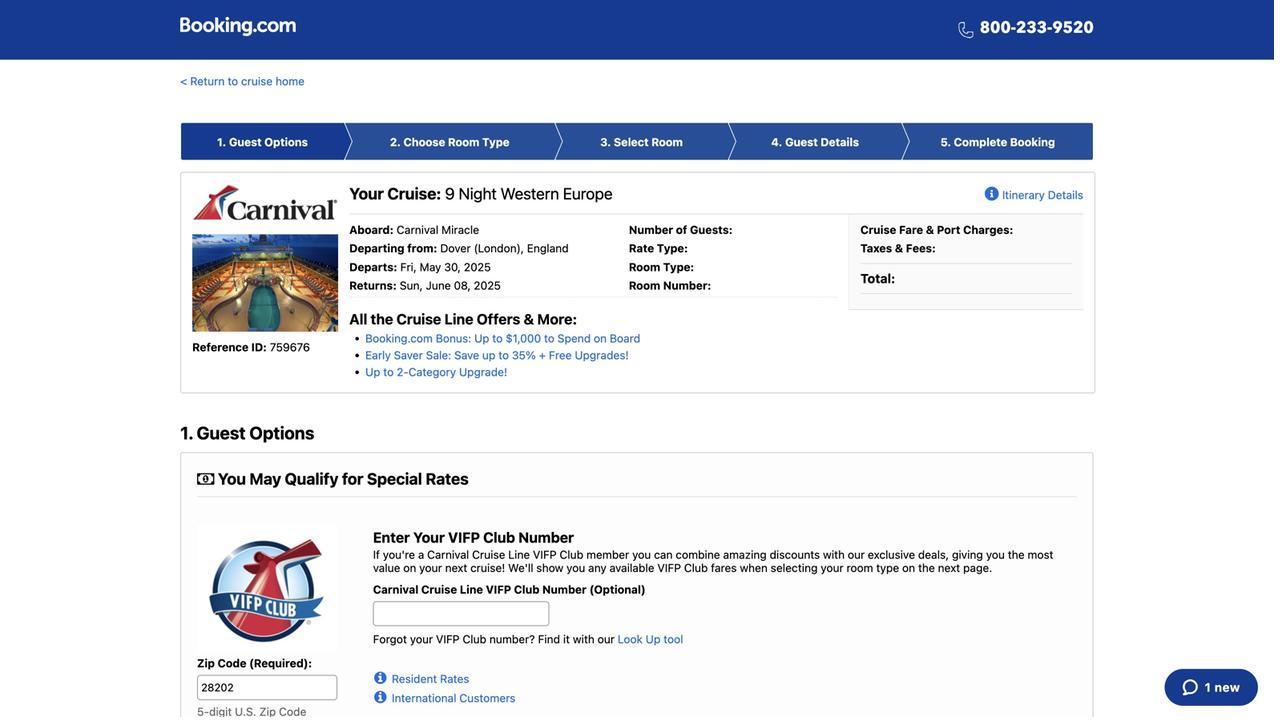Task type: vqa. For each thing, say whether or not it's contained in the screenshot.
1.
yes



Task type: describe. For each thing, give the bounding box(es) containing it.
resident
[[392, 673, 437, 686]]

amazing
[[724, 548, 767, 561]]

club down 'combine'
[[685, 562, 708, 575]]

a
[[418, 548, 424, 561]]

0 vertical spatial rates
[[426, 470, 469, 488]]

233-
[[1017, 17, 1053, 39]]

international
[[392, 692, 457, 705]]

international customers link
[[374, 688, 516, 705]]

fees:
[[907, 242, 936, 255]]

none text field inside 1. guest options main content
[[373, 602, 550, 627]]

2 vertical spatial line
[[460, 583, 483, 596]]

spend
[[558, 332, 591, 345]]

bonus:
[[436, 332, 472, 345]]

guests:
[[690, 223, 733, 236]]

selecting
[[771, 562, 818, 575]]

< return to cruise home
[[180, 75, 305, 88]]

itinerary
[[1003, 189, 1046, 202]]

next inside member you can combine amazing discounts with our exclusive deals, giving you the most value on your next cruise! we'll show you any available
[[445, 562, 468, 575]]

england
[[527, 242, 569, 255]]

club up show at the left bottom of the page
[[560, 548, 584, 561]]

dover
[[441, 242, 471, 255]]

0 vertical spatial options
[[265, 136, 308, 149]]

carnival miracle image
[[192, 235, 338, 332]]

1 vertical spatial 2025
[[474, 279, 501, 292]]

type
[[877, 562, 900, 575]]

more:
[[538, 311, 577, 328]]

code
[[218, 657, 247, 670]]

customers
[[460, 692, 516, 705]]

show
[[537, 562, 564, 575]]

9
[[445, 184, 455, 203]]

2 next from the left
[[939, 562, 961, 575]]

Zip Code (Required): text field
[[197, 676, 338, 701]]

category
[[409, 366, 456, 379]]

when
[[740, 562, 768, 575]]

booking
[[1011, 136, 1056, 149]]

2 horizontal spatial you
[[987, 548, 1005, 561]]

your right the forgot
[[410, 633, 433, 646]]

value
[[373, 562, 401, 575]]

enter
[[373, 529, 410, 546]]

offers
[[477, 311, 521, 328]]

our inside member you can combine amazing discounts with our exclusive deals, giving you the most value on your next cruise! we'll show you any available
[[848, 548, 865, 561]]

1 horizontal spatial the
[[919, 562, 936, 575]]

4.
[[772, 136, 783, 149]]

departing
[[350, 242, 405, 255]]

08,
[[454, 279, 471, 292]]

carnival inside aboard: carnival miracle departing from: dover (london), england departs: fri, may 30, 2025 returns: sun, june 08, 2025
[[397, 223, 439, 236]]

(optional)
[[590, 583, 646, 596]]

(required):
[[249, 657, 312, 670]]

qualify
[[285, 470, 339, 488]]

on inside the all the cruise line offers & more: booking.com bonus: up to $1,000 to spend on board early saver sale: save up to 35% + free upgrades! up to 2-category upgrade!
[[594, 332, 607, 345]]

up to 2-category upgrade! link
[[366, 366, 508, 379]]

on inside member you can combine amazing discounts with our exclusive deals, giving you the most value on your next cruise! we'll show you any available
[[404, 562, 417, 575]]

international customers
[[392, 692, 516, 705]]

special
[[367, 470, 422, 488]]

booking.com
[[366, 332, 433, 345]]

discounts
[[770, 548, 820, 561]]

return
[[190, 75, 225, 88]]

for
[[342, 470, 364, 488]]

forgot your vifp club number? find it with our look up tool
[[373, 633, 684, 646]]

$1,000
[[506, 332, 541, 345]]

1 vertical spatial 1. guest options
[[180, 423, 315, 444]]

any
[[589, 562, 607, 575]]

< return to cruise home link
[[180, 75, 305, 88]]

+
[[539, 349, 546, 362]]

vifp down can
[[658, 562, 681, 575]]

member you can combine amazing discounts with our exclusive deals, giving you the most value on your next cruise! we'll show you any available
[[373, 548, 1054, 575]]

miracle
[[442, 223, 480, 236]]

forgot
[[373, 633, 407, 646]]

charges:
[[964, 223, 1014, 236]]

id:
[[251, 341, 267, 354]]

board
[[610, 332, 641, 345]]

3.
[[601, 136, 611, 149]]

to left cruise
[[228, 75, 238, 88]]

home
[[276, 75, 305, 88]]

tool
[[664, 633, 684, 646]]

to up early saver sale: save up to 35% + free upgrades! link
[[493, 332, 503, 345]]

4. guest details
[[772, 136, 860, 149]]

most
[[1028, 548, 1054, 561]]

total:
[[861, 271, 896, 286]]

0 horizontal spatial up
[[366, 366, 381, 379]]

reference id: 759676
[[192, 341, 310, 354]]

5. complete booking
[[941, 136, 1056, 149]]

saver
[[394, 349, 423, 362]]

booking.com bonus: up to $1,000 to spend on board link
[[366, 332, 641, 345]]

club left number?
[[463, 633, 487, 646]]

0 horizontal spatial you
[[567, 562, 586, 575]]

to left 2-
[[384, 366, 394, 379]]

2 horizontal spatial on
[[903, 562, 916, 575]]

save
[[455, 349, 480, 362]]

your left room
[[821, 562, 844, 575]]

guest up you on the left
[[197, 423, 246, 444]]

member
[[587, 548, 630, 561]]

to up +
[[544, 332, 555, 345]]

money image
[[197, 472, 214, 488]]

giving
[[953, 548, 984, 561]]

free
[[549, 349, 572, 362]]



Task type: locate. For each thing, give the bounding box(es) containing it.
0 horizontal spatial &
[[524, 311, 534, 328]]

type: up number:
[[664, 260, 695, 274]]

1 vertical spatial your
[[414, 529, 445, 546]]

the inside member you can combine amazing discounts with our exclusive deals, giving you the most value on your next cruise! we'll show you any available
[[1008, 548, 1025, 561]]

carnival right the a
[[427, 548, 469, 561]]

2 vertical spatial &
[[524, 311, 534, 328]]

port
[[938, 223, 961, 236]]

0 vertical spatial &
[[927, 223, 935, 236]]

from:
[[407, 242, 438, 255]]

1. guest options
[[217, 136, 308, 149], [180, 423, 315, 444]]

number up show at the left bottom of the page
[[519, 529, 574, 546]]

all
[[350, 311, 368, 328]]

if
[[373, 548, 380, 561]]

info circle image inside international customers 'link'
[[374, 688, 392, 704]]

up
[[483, 349, 496, 362]]

0 vertical spatial type:
[[657, 242, 688, 255]]

enter your vifp club number
[[373, 529, 574, 546]]

room
[[847, 562, 874, 575]]

0 horizontal spatial on
[[404, 562, 417, 575]]

1 next from the left
[[445, 562, 468, 575]]

1 horizontal spatial our
[[848, 548, 865, 561]]

number inside number of guests: rate type: room type: room number:
[[629, 223, 674, 236]]

up up 'up'
[[475, 332, 490, 345]]

5.
[[941, 136, 952, 149]]

800-233-9520
[[980, 17, 1094, 39]]

details right itinerary
[[1049, 189, 1084, 202]]

fri,
[[401, 260, 417, 274]]

2025 up 08,
[[464, 260, 491, 274]]

2.
[[390, 136, 401, 149]]

0 horizontal spatial details
[[821, 136, 860, 149]]

zip code (required):
[[197, 657, 312, 670]]

details right 4.
[[821, 136, 860, 149]]

0 vertical spatial up
[[475, 332, 490, 345]]

1 horizontal spatial your
[[414, 529, 445, 546]]

cruise up taxes
[[861, 223, 897, 236]]

1 horizontal spatial 1.
[[217, 136, 226, 149]]

rates
[[426, 470, 469, 488], [440, 673, 470, 686]]

0 horizontal spatial your
[[350, 184, 384, 203]]

1 horizontal spatial may
[[420, 260, 441, 274]]

cruise
[[241, 75, 273, 88]]

info circle image for resident rates
[[374, 668, 392, 684]]

early saver sale: save up to 35% + free upgrades! link
[[366, 349, 629, 362]]

1 vertical spatial 1.
[[180, 423, 193, 444]]

1 horizontal spatial details
[[1049, 189, 1084, 202]]

1 vertical spatial up
[[366, 366, 381, 379]]

1 vertical spatial info circle image
[[374, 668, 392, 684]]

0 vertical spatial line
[[445, 311, 474, 328]]

number of guests: rate type: room type: room number:
[[629, 223, 733, 292]]

you up page.
[[987, 548, 1005, 561]]

your up aboard:
[[350, 184, 384, 203]]

30,
[[444, 260, 461, 274]]

your down the a
[[420, 562, 442, 575]]

0 vertical spatial carnival
[[397, 223, 439, 236]]

guest down < return to cruise home link
[[229, 136, 262, 149]]

9520
[[1053, 17, 1094, 39]]

guest right 4.
[[786, 136, 818, 149]]

number?
[[490, 633, 535, 646]]

you left any
[[567, 562, 586, 575]]

aboard: carnival miracle departing from: dover (london), england departs: fri, may 30, 2025 returns: sun, june 08, 2025
[[350, 223, 569, 292]]

info circle image down the forgot
[[374, 668, 392, 684]]

sale:
[[426, 349, 452, 362]]

& up $1,000
[[524, 311, 534, 328]]

next down deals,
[[939, 562, 961, 575]]

up left tool
[[646, 633, 661, 646]]

0 horizontal spatial may
[[250, 470, 281, 488]]

next
[[445, 562, 468, 575], [939, 562, 961, 575]]

0 vertical spatial details
[[821, 136, 860, 149]]

guest
[[229, 136, 262, 149], [786, 136, 818, 149], [197, 423, 246, 444]]

1 vertical spatial &
[[896, 242, 904, 255]]

rates up 'international customers'
[[440, 673, 470, 686]]

may up june
[[420, 260, 441, 274]]

taxes
[[861, 242, 893, 255]]

2 vertical spatial number
[[543, 583, 587, 596]]

if you're a carnival cruise line vifp club
[[373, 548, 584, 561]]

info circle image down resident
[[374, 688, 392, 704]]

cruise up cruise!
[[472, 548, 506, 561]]

zip
[[197, 657, 215, 670]]

it
[[564, 633, 570, 646]]

0 vertical spatial 1. guest options
[[217, 136, 308, 149]]

you
[[633, 548, 651, 561], [987, 548, 1005, 561], [567, 562, 586, 575]]

your up the a
[[414, 529, 445, 546]]

1 horizontal spatial with
[[824, 548, 845, 561]]

1. guest options up carnival cruise line image
[[217, 136, 308, 149]]

select
[[614, 136, 649, 149]]

info circle image for international customers
[[374, 688, 392, 704]]

june
[[426, 279, 451, 292]]

1.
[[217, 136, 226, 149], [180, 423, 193, 444]]

0 vertical spatial 1.
[[217, 136, 226, 149]]

(london),
[[474, 242, 524, 255]]

complete
[[955, 136, 1008, 149]]

with up 'vifp club fares when selecting your room type on the next page.'
[[824, 548, 845, 561]]

you're
[[383, 548, 415, 561]]

800-
[[980, 17, 1017, 39]]

line down cruise!
[[460, 583, 483, 596]]

1. guest options up you on the left
[[180, 423, 315, 444]]

info circle image
[[985, 187, 1003, 203], [374, 668, 392, 684], [374, 688, 392, 704]]

& left port
[[927, 223, 935, 236]]

all the cruise line offers & more: booking.com bonus: up to $1,000 to spend on board early saver sale: save up to 35% + free upgrades! up to 2-category upgrade!
[[350, 311, 641, 379]]

2 vertical spatial carnival
[[373, 583, 419, 596]]

next down if you're a carnival cruise line vifp club
[[445, 562, 468, 575]]

1 vertical spatial carnival
[[427, 548, 469, 561]]

info circle image up charges: at the right of the page
[[985, 187, 1003, 203]]

club up if you're a carnival cruise line vifp club
[[484, 529, 515, 546]]

type: down 'of'
[[657, 242, 688, 255]]

on up upgrades!
[[594, 332, 607, 345]]

vifp down cruise!
[[486, 583, 512, 596]]

may inside aboard: carnival miracle departing from: dover (london), england departs: fri, may 30, 2025 returns: sun, june 08, 2025
[[420, 260, 441, 274]]

0 horizontal spatial the
[[371, 311, 393, 328]]

page.
[[964, 562, 993, 575]]

fares
[[711, 562, 737, 575]]

upgrades!
[[575, 349, 629, 362]]

with inside member you can combine amazing discounts with our exclusive deals, giving you the most value on your next cruise! we'll show you any available
[[824, 548, 845, 561]]

up down early
[[366, 366, 381, 379]]

reference
[[192, 341, 249, 354]]

line up the we'll
[[509, 548, 530, 561]]

on right type
[[903, 562, 916, 575]]

western
[[501, 184, 559, 203]]

& left 'fees:'
[[896, 242, 904, 255]]

2 horizontal spatial &
[[927, 223, 935, 236]]

2 vertical spatial up
[[646, 633, 661, 646]]

may right you on the left
[[250, 470, 281, 488]]

the down deals,
[[919, 562, 936, 575]]

look
[[618, 633, 643, 646]]

with right it
[[573, 633, 595, 646]]

cruise inside the all the cruise line offers & more: booking.com bonus: up to $1,000 to spend on board early saver sale: save up to 35% + free upgrades! up to 2-category upgrade!
[[397, 311, 441, 328]]

options down home
[[265, 136, 308, 149]]

1 horizontal spatial &
[[896, 242, 904, 255]]

of
[[676, 223, 688, 236]]

group
[[197, 657, 1077, 665]]

with
[[824, 548, 845, 561], [573, 633, 595, 646]]

our left look
[[598, 633, 615, 646]]

1 vertical spatial rates
[[440, 673, 470, 686]]

2-
[[397, 366, 409, 379]]

2 vertical spatial info circle image
[[374, 688, 392, 704]]

0 horizontal spatial with
[[573, 633, 595, 646]]

1 vertical spatial our
[[598, 633, 615, 646]]

rates right special
[[426, 470, 469, 488]]

rate
[[629, 242, 655, 255]]

1 horizontal spatial up
[[475, 332, 490, 345]]

departs:
[[350, 260, 398, 274]]

the
[[371, 311, 393, 328], [1008, 548, 1025, 561], [919, 562, 936, 575]]

carnival up from:
[[397, 223, 439, 236]]

info circle image inside resident rates link
[[374, 668, 392, 684]]

0 vertical spatial with
[[824, 548, 845, 561]]

number down show at the left bottom of the page
[[543, 583, 587, 596]]

cruise:
[[388, 184, 441, 203]]

cruise up booking.com
[[397, 311, 441, 328]]

info circle image inside "itinerary details" link
[[985, 187, 1003, 203]]

you up available
[[633, 548, 651, 561]]

guest for guest details
[[786, 136, 818, 149]]

club down the we'll
[[514, 583, 540, 596]]

to right 'up'
[[499, 349, 509, 362]]

0 vertical spatial our
[[848, 548, 865, 561]]

night
[[459, 184, 497, 203]]

1 horizontal spatial on
[[594, 332, 607, 345]]

1 vertical spatial options
[[250, 423, 315, 444]]

europe
[[563, 184, 613, 203]]

sun,
[[400, 279, 423, 292]]

0 vertical spatial info circle image
[[985, 187, 1003, 203]]

resident rates
[[392, 673, 470, 686]]

2 horizontal spatial the
[[1008, 548, 1025, 561]]

vifp club fares when selecting your room type on the next page.
[[658, 562, 993, 575]]

your
[[350, 184, 384, 203], [414, 529, 445, 546]]

35%
[[512, 349, 536, 362]]

1 horizontal spatial you
[[633, 548, 651, 561]]

your inside member you can combine amazing discounts with our exclusive deals, giving you the most value on your next cruise! we'll show you any available
[[420, 562, 442, 575]]

2025 right 08,
[[474, 279, 501, 292]]

you
[[218, 470, 246, 488]]

find
[[538, 633, 561, 646]]

early
[[366, 349, 391, 362]]

&
[[927, 223, 935, 236], [896, 242, 904, 255], [524, 311, 534, 328]]

1 horizontal spatial next
[[939, 562, 961, 575]]

the right all
[[371, 311, 393, 328]]

1 vertical spatial details
[[1049, 189, 1084, 202]]

cruise inside cruise fare & port charges: taxes & fees:
[[861, 223, 897, 236]]

number up rate
[[629, 223, 674, 236]]

can
[[654, 548, 673, 561]]

1. guest options main content
[[172, 111, 1102, 718]]

0 horizontal spatial next
[[445, 562, 468, 575]]

2 horizontal spatial up
[[646, 633, 661, 646]]

line up bonus:
[[445, 311, 474, 328]]

vifp up resident rates
[[436, 633, 460, 646]]

the left most
[[1008, 548, 1025, 561]]

vifp up if you're a carnival cruise line vifp club
[[448, 529, 480, 546]]

cruise down the a
[[422, 583, 457, 596]]

0 vertical spatial your
[[350, 184, 384, 203]]

0 vertical spatial may
[[420, 260, 441, 274]]

exclusive
[[868, 548, 916, 561]]

0 horizontal spatial our
[[598, 633, 615, 646]]

2025
[[464, 260, 491, 274], [474, 279, 501, 292]]

None text field
[[373, 602, 550, 627]]

0 horizontal spatial 1.
[[180, 423, 193, 444]]

carnival cruise line image
[[192, 184, 338, 222]]

booking.com home image
[[180, 16, 296, 37]]

1 vertical spatial line
[[509, 548, 530, 561]]

0 vertical spatial number
[[629, 223, 674, 236]]

our up room
[[848, 548, 865, 561]]

1 vertical spatial type:
[[664, 260, 695, 274]]

on
[[594, 332, 607, 345], [404, 562, 417, 575], [903, 562, 916, 575]]

group inside 1. guest options main content
[[197, 657, 1077, 665]]

carnival down value
[[373, 583, 419, 596]]

options up the qualify
[[250, 423, 315, 444]]

vifp up show at the left bottom of the page
[[533, 548, 557, 561]]

cruise!
[[471, 562, 506, 575]]

& inside the all the cruise line offers & more: booking.com bonus: up to $1,000 to spend on board early saver sale: save up to 35% + free upgrades! up to 2-category upgrade!
[[524, 311, 534, 328]]

line inside the all the cruise line offers & more: booking.com bonus: up to $1,000 to spend on board early saver sale: save up to 35% + free upgrades! up to 2-category upgrade!
[[445, 311, 474, 328]]

1 vertical spatial number
[[519, 529, 574, 546]]

choose
[[404, 136, 446, 149]]

on down you're
[[404, 562, 417, 575]]

carnival
[[397, 223, 439, 236], [427, 548, 469, 561], [373, 583, 419, 596]]

cruise fare & port charges: taxes & fees:
[[861, 223, 1014, 255]]

info circle image for itinerary details
[[985, 187, 1003, 203]]

1 vertical spatial with
[[573, 633, 595, 646]]

guest for guest options
[[229, 136, 262, 149]]

0 vertical spatial 2025
[[464, 260, 491, 274]]

<
[[180, 75, 187, 88]]

the inside the all the cruise line offers & more: booking.com bonus: up to $1,000 to spend on board early saver sale: save up to 35% + free upgrades! up to 2-category upgrade!
[[371, 311, 393, 328]]

may
[[420, 260, 441, 274], [250, 470, 281, 488]]

1 vertical spatial may
[[250, 470, 281, 488]]

available
[[610, 562, 655, 575]]



